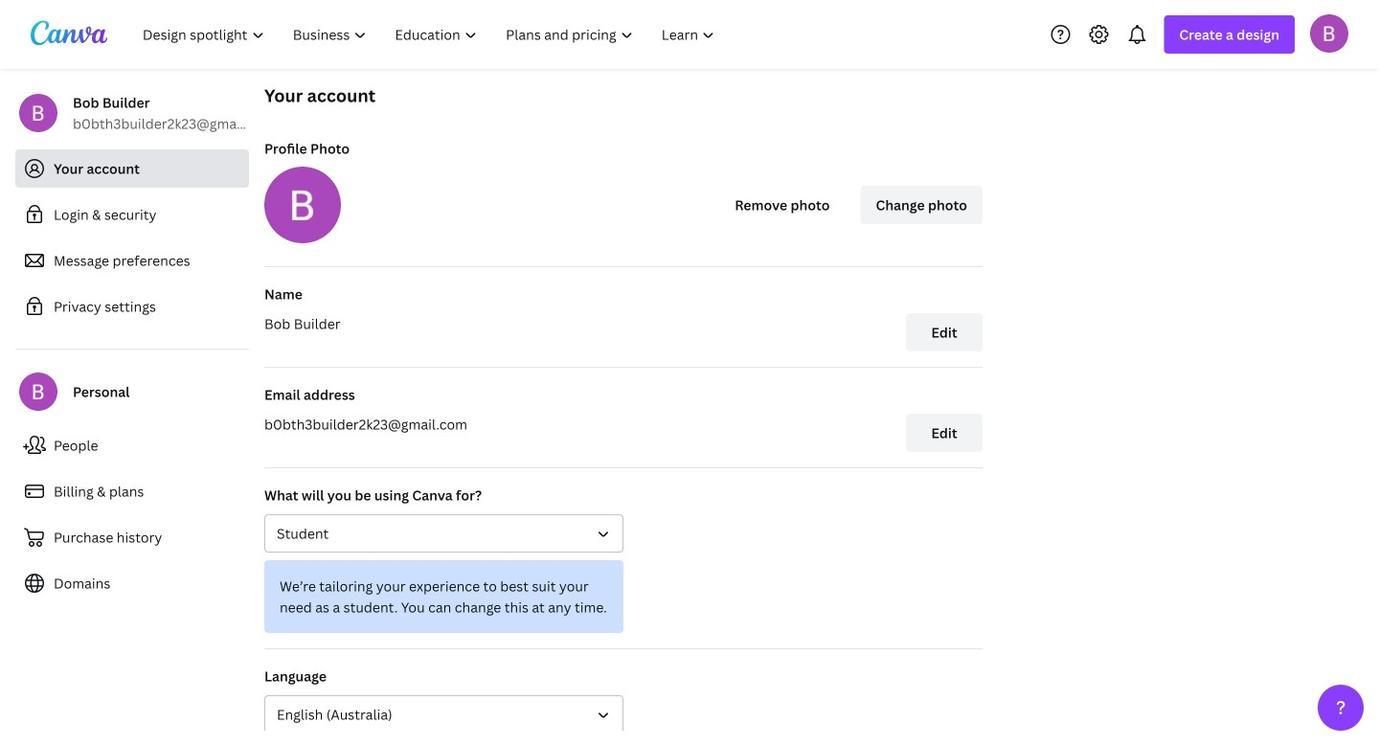 Task type: vqa. For each thing, say whether or not it's contained in the screenshot.
Top level navigation element
yes



Task type: locate. For each thing, give the bounding box(es) containing it.
None button
[[264, 515, 624, 553]]

bob builder image
[[1311, 14, 1349, 52]]

Language: English (Australia) button
[[264, 696, 624, 734]]



Task type: describe. For each thing, give the bounding box(es) containing it.
top level navigation element
[[130, 15, 732, 54]]



